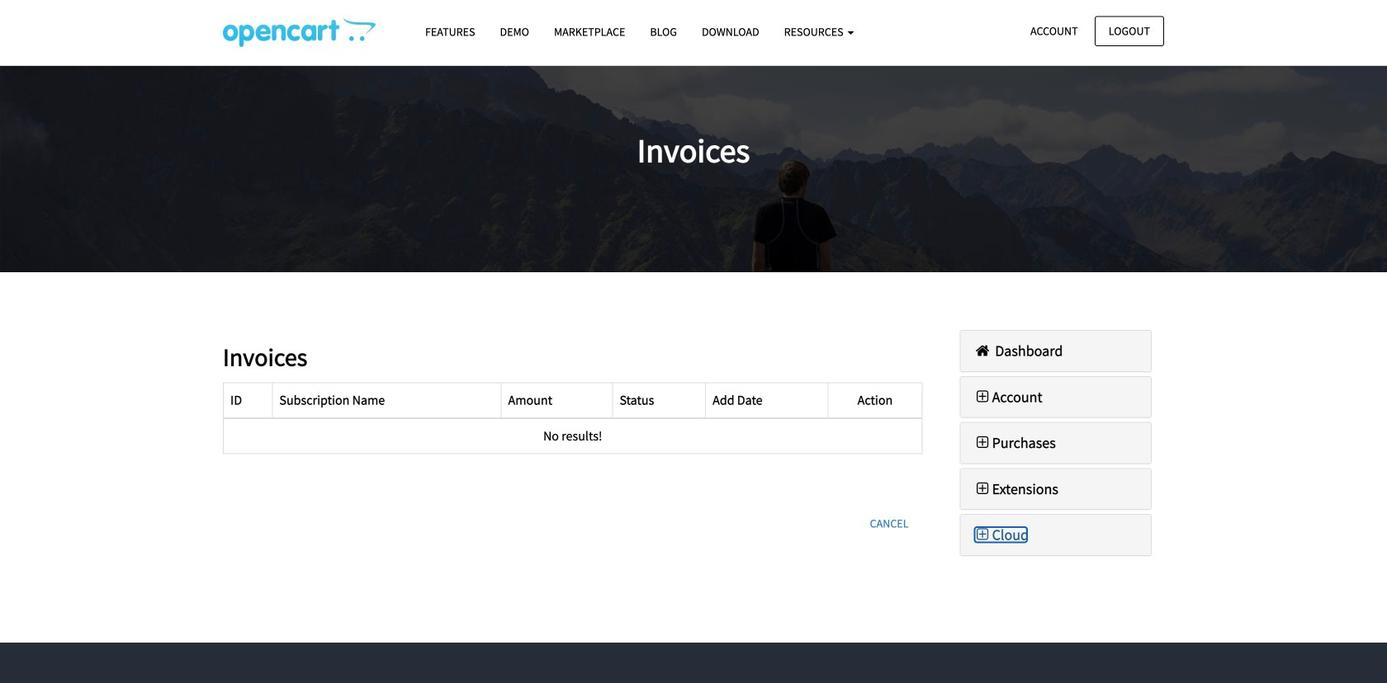 Task type: vqa. For each thing, say whether or not it's contained in the screenshot.
top plus square o image
yes



Task type: describe. For each thing, give the bounding box(es) containing it.
1 plus square o image from the top
[[973, 390, 993, 405]]

2 plus square o image from the top
[[973, 436, 993, 451]]



Task type: locate. For each thing, give the bounding box(es) containing it.
plus square o image
[[973, 390, 993, 405], [973, 436, 993, 451]]

plus square o image
[[973, 482, 993, 497]]

plus square o image up plus square o icon
[[973, 436, 993, 451]]

plus square o image down home image
[[973, 390, 993, 405]]

opencart cloud - invoice list image
[[223, 17, 376, 47]]

home image
[[973, 344, 993, 358]]

1 vertical spatial plus square o image
[[973, 436, 993, 451]]

0 vertical spatial plus square o image
[[973, 390, 993, 405]]

fw image
[[973, 528, 993, 543]]



